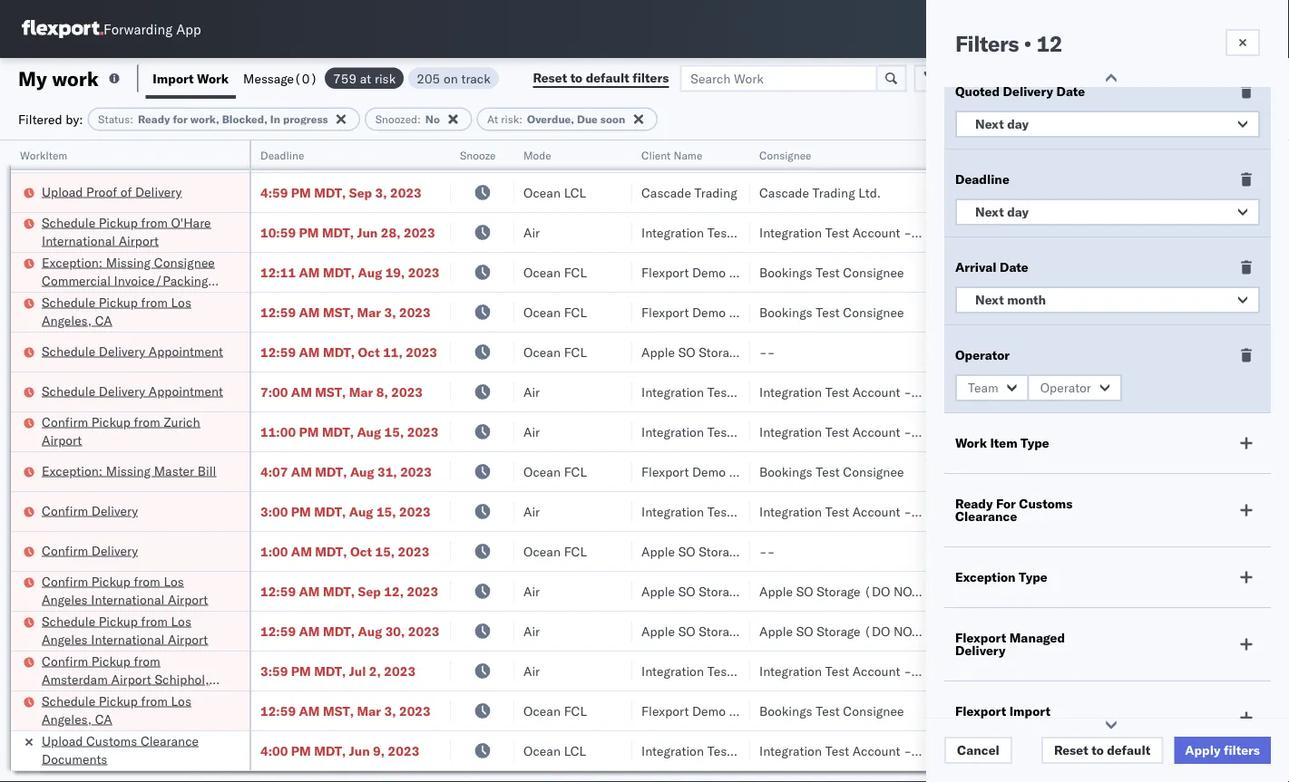 Task type: locate. For each thing, give the bounding box(es) containing it.
0 vertical spatial 12:59 am mst, mar 3, 2023
[[260, 304, 431, 320]]

1 schedule delivery appointment link from the top
[[42, 342, 223, 361]]

flex-2221222
[[970, 225, 1064, 240]]

next day
[[975, 116, 1029, 132], [975, 204, 1029, 220]]

upload for 7:00 am mst, mar 11, 2023
[[42, 135, 83, 151]]

flex-2177389 for 12:59 am mdt, oct 11, 2023
[[970, 344, 1064, 360]]

china
[[1147, 464, 1181, 480], [1147, 743, 1181, 759]]

cascade for cascade trading
[[641, 185, 691, 200]]

delivery inside upload proof of delivery link
[[135, 184, 182, 200]]

oct up 12:59 am mdt, sep 12, 2023
[[350, 544, 372, 560]]

delivery down exception: missing consignee commercial invoice/packing list
[[99, 343, 145, 359]]

1 12:59 from the top
[[260, 304, 296, 320]]

2166988 for 7:00 am mst, mar 11, 2023
[[1009, 145, 1064, 161]]

status
[[98, 112, 130, 126]]

1 ocean fcl from the top
[[523, 264, 587, 280]]

5 confirm from the top
[[42, 654, 88, 669]]

schedule inside schedule pickup from o'hare international airport
[[42, 215, 95, 230]]

schedule delivery appointment for 7:00 am mst, mar 8, 2023
[[42, 383, 223, 399]]

deadline
[[260, 148, 304, 162], [955, 171, 1009, 187]]

2 12:59 from the top
[[260, 344, 296, 360]]

2 schedule from the top
[[42, 294, 95, 310]]

ningbo for second the schedule pickup from los angeles, ca link from the top
[[1086, 703, 1127, 719]]

customs inside flexport import customs
[[955, 717, 1009, 733]]

clearance
[[141, 135, 199, 151], [955, 509, 1017, 525], [141, 733, 199, 749]]

0 vertical spatial flex-2166988
[[970, 145, 1064, 161]]

filters • 12
[[955, 30, 1062, 57]]

kong
[[1120, 544, 1149, 560]]

4 bookings from the top
[[759, 703, 812, 719]]

1 2166988 from the top
[[1009, 145, 1064, 161]]

1 schedule from the top
[[42, 215, 95, 230]]

1 shanghai, from the top
[[1086, 464, 1144, 480]]

hong kong
[[1086, 544, 1149, 560]]

quoted
[[955, 83, 1000, 99]]

confirm for los
[[42, 574, 88, 590]]

so for 12:59 am mdt, oct 11, 2023
[[678, 344, 695, 360]]

0 vertical spatial date
[[1056, 83, 1085, 99]]

shanghai for 12:59 am mdt, sep 12, 2023
[[1086, 584, 1140, 600]]

pudong
[[1143, 145, 1187, 161], [1143, 384, 1187, 400], [1143, 584, 1187, 600], [1143, 624, 1187, 640]]

filtered by:
[[18, 111, 83, 127]]

0 vertical spatial 11,
[[376, 145, 396, 161]]

1 vertical spatial lcl
[[564, 743, 586, 759]]

0 horizontal spatial deadline
[[260, 148, 304, 162]]

confirm down exception: missing master bill button
[[42, 503, 88, 519]]

1 vertical spatial angeles,
[[42, 712, 92, 728]]

0 vertical spatial documents
[[42, 153, 107, 169]]

invoice/packing
[[114, 273, 208, 288]]

resize handle column header for client name
[[728, 141, 750, 783]]

type up the 1919146
[[1021, 435, 1049, 451]]

ready
[[138, 112, 170, 126], [955, 496, 993, 512]]

trading left the ltd.
[[812, 185, 855, 200]]

flexport managed delivery
[[955, 630, 1065, 659]]

pm for 11:00
[[299, 424, 319, 440]]

mdt, down 3:00 pm mdt, aug 15, 2023
[[315, 544, 347, 560]]

pickup down commercial
[[99, 294, 138, 310]]

mdt, down 7:00 am mst, mar 8, 2023
[[322, 424, 354, 440]]

1 angeles from the top
[[42, 592, 88, 608]]

date down 12
[[1056, 83, 1085, 99]]

pickup inside confirm pickup from amsterdam airport schiphol, haarlemmermeer, netherlands
[[91, 654, 131, 669]]

1 vertical spatial schedule delivery appointment
[[42, 383, 223, 399]]

3 bookings from the top
[[759, 464, 812, 480]]

appointment for 7:00 am mst, mar 8, 2023
[[149, 383, 223, 399]]

2 ocean lcl from the top
[[523, 743, 586, 759]]

2177389 for 12:59 am mdt, oct 11, 2023
[[1009, 344, 1064, 360]]

8 flex- from the top
[[970, 424, 1009, 440]]

airport up haarlemmermeer,
[[111, 672, 151, 688]]

next day for 2nd next day button from the bottom
[[975, 116, 1029, 132]]

1 vertical spatial import
[[1009, 704, 1050, 720]]

0 vertical spatial 7:00
[[260, 145, 288, 161]]

2 appointment from the top
[[149, 383, 223, 399]]

from down confirm pickup from los angeles international airport button
[[141, 614, 168, 630]]

angeles
[[42, 592, 88, 608], [42, 632, 88, 648]]

karl left flex-2132767
[[915, 664, 938, 679]]

2 schedule pickup from los angeles, ca button from the top
[[42, 693, 226, 731]]

resize handle column header for consignee
[[910, 141, 932, 783]]

1 vertical spatial shanghai, china
[[1086, 743, 1181, 759]]

1 vertical spatial schedule delivery appointment button
[[42, 382, 223, 402]]

0 horizontal spatial operator
[[955, 347, 1010, 363]]

use) for 12:59 am mdt, sep 12, 2023
[[804, 584, 837, 600]]

use) for 12:59 am mdt, aug 30, 2023
[[804, 624, 837, 640]]

2 confirm delivery from the top
[[42, 543, 138, 559]]

2 resize handle column header from the left
[[429, 141, 451, 783]]

5 air from the top
[[523, 504, 540, 520]]

0 horizontal spatial to
[[570, 70, 583, 86]]

upload customs clearance documents link
[[42, 134, 226, 170], [42, 733, 226, 769]]

airp for 7:00 am mst, mar 8, 2023
[[1267, 384, 1289, 400]]

upload proof of delivery link
[[42, 183, 182, 201]]

0 vertical spatial upload customs clearance documents link
[[42, 134, 226, 170]]

trading
[[694, 185, 737, 200], [812, 185, 855, 200]]

0 vertical spatial shanghai,
[[1086, 464, 1144, 480]]

2 schedule delivery appointment link from the top
[[42, 382, 223, 401]]

exception: missing master bill button
[[42, 462, 216, 482]]

account
[[852, 145, 900, 161], [852, 225, 900, 240], [852, 384, 900, 400], [735, 424, 782, 440], [852, 424, 900, 440], [735, 504, 782, 520], [852, 504, 900, 520], [852, 664, 900, 679], [852, 743, 900, 759]]

2 angeles, from the top
[[42, 712, 92, 728]]

2 shanghai pudong international airp from the top
[[1086, 384, 1289, 400]]

2 bookings test consignee from the top
[[759, 304, 904, 320]]

schedule delivery appointment link down exception: missing consignee commercial invoice/packing list
[[42, 342, 223, 361]]

air for 11:00 pm mdt, aug 15, 2023
[[523, 424, 540, 440]]

from left zurich
[[134, 414, 160, 430]]

flex-2345290 button
[[941, 619, 1068, 645], [941, 619, 1068, 645]]

flex-1911466 for second the schedule pickup from los angeles, ca link from the top
[[970, 703, 1064, 719]]

day down flex-2124373
[[1007, 204, 1029, 220]]

resize handle column header for mode
[[611, 141, 632, 783]]

mdt, up 7:00 am mst, mar 8, 2023
[[323, 344, 355, 360]]

ocean lcl for 4:59 pm mdt, sep 3, 2023
[[523, 185, 586, 200]]

pickup inside confirm pickup from los angeles international airport
[[91, 574, 131, 590]]

track
[[461, 70, 491, 86]]

pm right 4:59
[[291, 185, 311, 200]]

12:59 am mst, mar 3, 2023 up 12:59 am mdt, oct 11, 2023
[[260, 304, 431, 320]]

schedule down proof
[[42, 215, 95, 230]]

0 vertical spatial exception:
[[42, 254, 103, 270]]

2 schedule delivery appointment from the top
[[42, 383, 223, 399]]

1 vertical spatial 12:59 am mst, mar 3, 2023
[[260, 703, 431, 719]]

7:00 up the 11:00
[[260, 384, 288, 400]]

pickup down the upload proof of delivery button
[[99, 215, 138, 230]]

delivery inside flexport managed delivery
[[955, 643, 1005, 659]]

1 vertical spatial 2166988
[[1009, 384, 1064, 400]]

airport up exception: missing master bill
[[42, 432, 82, 448]]

0 vertical spatial missing
[[106, 254, 151, 270]]

1 vertical spatial upload customs clearance documents
[[42, 733, 199, 767]]

flex
[[941, 148, 961, 162]]

2389713
[[1009, 424, 1064, 440]]

2 ningbo from the top
[[1086, 703, 1127, 719]]

0 vertical spatial flex-1911466
[[970, 264, 1064, 280]]

flex-2166988 for 7:00 am mst, mar 8, 2023
[[970, 384, 1064, 400]]

flexport demo consignee for second the schedule pickup from los angeles, ca link from the bottom
[[641, 304, 790, 320]]

not for 12:59 am mdt, oct 11, 2023
[[776, 344, 801, 360]]

0 horizontal spatial trading
[[694, 185, 737, 200]]

mar for schedule delivery appointment link for 7:00
[[349, 384, 373, 400]]

upload customs clearance documents link for 4:00 pm mdt, jun 9, 2023
[[42, 733, 226, 769]]

1 bookings from the top
[[759, 264, 812, 280]]

0 horizontal spatial filters
[[632, 70, 669, 86]]

1 vertical spatial documents
[[42, 752, 107, 767]]

3, up 28,
[[375, 185, 387, 200]]

schedule up amsterdam
[[42, 614, 95, 630]]

1 horizontal spatial to
[[1091, 743, 1104, 759]]

angeles, for second the schedule pickup from los angeles, ca link from the top
[[42, 712, 92, 728]]

lagerfeld down flexport import customs
[[941, 743, 995, 759]]

flex-2389713 button
[[941, 420, 1068, 445], [941, 420, 1068, 445]]

pm for 10:59
[[299, 225, 319, 240]]

shanghai,
[[1086, 464, 1144, 480], [1086, 743, 1144, 759]]

2 flexport demo consignee from the top
[[641, 304, 790, 320]]

1 vertical spatial 1911466
[[1009, 304, 1064, 320]]

2 shanghai, from the top
[[1086, 743, 1144, 759]]

flex-2177389 for 1:00 am mdt, oct 15, 2023
[[970, 544, 1064, 560]]

next down flex-2124373
[[975, 204, 1004, 220]]

flexport
[[641, 264, 689, 280], [641, 304, 689, 320], [641, 464, 689, 480], [955, 630, 1006, 646], [641, 703, 689, 719], [955, 704, 1006, 720]]

next up flex id 'button'
[[975, 116, 1004, 132]]

delivery down flex-2345290
[[955, 643, 1005, 659]]

0 vertical spatial next
[[975, 116, 1004, 132]]

port
[[1138, 148, 1159, 162]]

2 vertical spatial clearance
[[141, 733, 199, 749]]

2 vertical spatial bicu
[[1267, 703, 1289, 719]]

1 horizontal spatial cascade
[[759, 185, 809, 200]]

1 shanghai from the top
[[1086, 145, 1140, 161]]

1 vertical spatial confirm delivery button
[[42, 542, 138, 562]]

1 angeles, from the top
[[42, 313, 92, 328]]

next
[[975, 116, 1004, 132], [975, 204, 1004, 220], [975, 292, 1004, 308]]

1 vertical spatial missing
[[106, 463, 151, 479]]

import inside flexport import customs
[[1009, 704, 1050, 720]]

0 vertical spatial 15,
[[384, 424, 404, 440]]

ocean fcl for second the schedule pickup from los angeles, ca link from the bottom
[[523, 304, 587, 320]]

next day up flex id 'button'
[[975, 116, 1029, 132]]

confirm delivery button up confirm pickup from los angeles international airport
[[42, 542, 138, 562]]

1 horizontal spatial trading
[[812, 185, 855, 200]]

1 vertical spatial work
[[955, 435, 987, 451]]

missing down "confirm pickup from zurich airport" button
[[106, 463, 151, 479]]

from inside confirm pickup from amsterdam airport schiphol, haarlemmermeer, netherlands
[[134, 654, 160, 669]]

apple for 1:00 am mdt, oct 15, 2023
[[641, 544, 675, 560]]

flex- left managed on the right of the page
[[970, 624, 1009, 640]]

-
[[904, 145, 912, 161], [904, 225, 912, 240], [759, 344, 767, 360], [767, 344, 775, 360], [904, 384, 912, 400], [786, 424, 794, 440], [904, 424, 912, 440], [786, 504, 794, 520], [904, 504, 912, 520], [759, 544, 767, 560], [767, 544, 775, 560], [904, 664, 912, 679], [904, 743, 912, 759]]

import inside button
[[153, 70, 194, 86]]

upload customs clearance documents link down haarlemmermeer,
[[42, 733, 226, 769]]

1 vertical spatial next
[[975, 204, 1004, 220]]

15,
[[384, 424, 404, 440], [376, 504, 396, 520], [375, 544, 395, 560]]

flexport. image
[[22, 20, 103, 38]]

ocean
[[523, 185, 561, 200], [523, 264, 561, 280], [523, 304, 561, 320], [523, 344, 561, 360], [523, 464, 561, 480], [523, 544, 561, 560], [523, 703, 561, 719], [523, 743, 561, 759]]

los inside confirm pickup from los angeles international airport
[[164, 574, 184, 590]]

not for 12:59 am mdt, sep 12, 2023
[[776, 584, 801, 600]]

mst,
[[315, 145, 346, 161], [323, 304, 354, 320], [315, 384, 346, 400], [323, 703, 354, 719]]

snooze
[[460, 148, 496, 162]]

0 vertical spatial schedule delivery appointment button
[[42, 342, 223, 362]]

resize handle column header for deadline
[[429, 141, 451, 783]]

clearance for ocean lcl
[[141, 733, 199, 749]]

ca for second the schedule pickup from los angeles, ca link from the bottom
[[95, 313, 112, 328]]

los inside schedule pickup from los angeles international airport
[[171, 614, 191, 630]]

2 vertical spatial 1911466
[[1009, 703, 1064, 719]]

client name button
[[632, 144, 732, 162]]

0 vertical spatial filters
[[632, 70, 669, 86]]

0 vertical spatial 2166988
[[1009, 145, 1064, 161]]

2 next from the top
[[975, 204, 1004, 220]]

11, down snoozed
[[376, 145, 396, 161]]

1 vertical spatial clearance
[[955, 509, 1017, 525]]

deadline down in
[[260, 148, 304, 162]]

test
[[825, 145, 849, 161], [825, 225, 849, 240], [816, 264, 840, 280], [816, 304, 840, 320], [825, 384, 849, 400], [707, 424, 731, 440], [825, 424, 849, 440], [816, 464, 840, 480], [707, 504, 731, 520], [825, 504, 849, 520], [825, 664, 849, 679], [816, 703, 840, 719], [825, 743, 849, 759]]

1 demo from the top
[[692, 264, 726, 280]]

clearance down netherlands
[[141, 733, 199, 749]]

name
[[674, 148, 702, 162]]

mar down 2,
[[357, 703, 381, 719]]

flexport inside flexport import customs
[[955, 704, 1006, 720]]

flex-2166988 for 7:00 am mst, mar 11, 2023
[[970, 145, 1064, 161]]

1 vertical spatial exception:
[[42, 463, 103, 479]]

aug down 4:07 am mdt, aug 31, 2023
[[349, 504, 373, 520]]

2 pudong from the top
[[1143, 384, 1187, 400]]

pickup inside schedule pickup from los angeles international airport
[[99, 614, 138, 630]]

exception: up commercial
[[42, 254, 103, 270]]

7:00 for 7:00 am mst, mar 8, 2023
[[260, 384, 288, 400]]

exception: down confirm pickup from zurich airport
[[42, 463, 103, 479]]

7 air from the top
[[523, 624, 540, 640]]

account for 3:59 pm mdt, jul 2, 2023
[[852, 664, 900, 679]]

shanghai, china for flex-2132512
[[1086, 743, 1181, 759]]

2 integration test account - karl lagerfeld from the top
[[759, 384, 995, 400]]

0 vertical spatial --
[[759, 344, 775, 360]]

airport up 'schiphol,'
[[168, 632, 208, 648]]

2 vertical spatial 3,
[[384, 703, 396, 719]]

next month button
[[955, 287, 1260, 314]]

2 ocean from the top
[[523, 264, 561, 280]]

integration test account - karl lagerfeld
[[759, 145, 995, 161], [759, 384, 995, 400], [759, 664, 995, 679], [759, 743, 995, 759]]

12:59 am mst, mar 3, 2023 for second the schedule pickup from los angeles, ca link from the top
[[260, 703, 431, 719]]

trading down name
[[694, 185, 737, 200]]

1 horizontal spatial filters
[[1224, 743, 1260, 759]]

0 horizontal spatial ready
[[138, 112, 170, 126]]

exception:
[[42, 254, 103, 270], [42, 463, 103, 479]]

15, up 12,
[[375, 544, 395, 560]]

3 pudong from the top
[[1143, 584, 1187, 600]]

0 vertical spatial default
[[586, 70, 629, 86]]

3, for upload proof of delivery link
[[375, 185, 387, 200]]

resize handle column header for departure port
[[1236, 141, 1258, 783]]

1 vertical spatial 7:00
[[260, 384, 288, 400]]

flexport demo consignee
[[641, 264, 790, 280], [641, 304, 790, 320], [641, 464, 790, 480], [641, 703, 790, 719]]

no
[[425, 112, 440, 126]]

4 pudong from the top
[[1143, 624, 1187, 640]]

ningbo up reset to default
[[1086, 703, 1127, 719]]

flex-1911466 up next month
[[970, 264, 1064, 280]]

2177389 for 1:00 am mdt, oct 15, 2023
[[1009, 544, 1064, 560]]

7 ocean from the top
[[523, 703, 561, 719]]

12:59 am mst, mar 3, 2023 for second the schedule pickup from los angeles, ca link from the bottom
[[260, 304, 431, 320]]

los down 'schiphol,'
[[171, 694, 191, 709]]

2 vertical spatial flex-1911466
[[970, 703, 1064, 719]]

1 vertical spatial sep
[[358, 584, 381, 600]]

30,
[[385, 624, 405, 640]]

2 2166988 from the top
[[1009, 384, 1064, 400]]

confirm pickup from zurich airport link
[[42, 413, 226, 449]]

0 vertical spatial ocean lcl
[[523, 185, 586, 200]]

flex- up cancel
[[970, 703, 1009, 719]]

schedule down amsterdam
[[42, 694, 95, 709]]

flex-2177389 up team button at the right
[[970, 344, 1064, 360]]

bookings test consignee
[[759, 264, 904, 280], [759, 304, 904, 320], [759, 464, 904, 480], [759, 703, 904, 719]]

schedule delivery appointment link up confirm pickup from zurich airport link
[[42, 382, 223, 401]]

resize handle column header
[[228, 141, 249, 783], [429, 141, 451, 783], [493, 141, 514, 783], [611, 141, 632, 783], [728, 141, 750, 783], [910, 141, 932, 783], [1055, 141, 1077, 783], [1236, 141, 1258, 783], [1256, 141, 1278, 783]]

1 shanghai, china from the top
[[1086, 464, 1181, 480]]

apple
[[641, 344, 675, 360], [641, 544, 675, 560], [641, 584, 675, 600], [759, 584, 793, 600], [641, 624, 675, 640], [759, 624, 793, 640]]

1 integration test account - karl lagerfeld from the top
[[759, 145, 995, 161]]

lagerfeld
[[941, 145, 995, 161], [941, 384, 995, 400], [941, 664, 995, 679], [941, 743, 995, 759]]

1 china from the top
[[1147, 464, 1181, 480]]

0 vertical spatial ready
[[138, 112, 170, 126]]

0 vertical spatial china
[[1147, 464, 1181, 480]]

1 horizontal spatial :
[[417, 112, 421, 126]]

1911466 up month
[[1009, 264, 1064, 280]]

flex-1911466
[[970, 264, 1064, 280], [970, 304, 1064, 320], [970, 703, 1064, 719]]

1 horizontal spatial risk
[[501, 112, 519, 126]]

am up 7:00 am mst, mar 8, 2023
[[299, 344, 320, 360]]

default for reset to default
[[1107, 743, 1150, 759]]

5 resize handle column header from the left
[[728, 141, 750, 783]]

pm right 3:00
[[291, 504, 311, 520]]

batch action
[[1188, 70, 1267, 86]]

2 missing from the top
[[106, 463, 151, 479]]

0 vertical spatial work
[[197, 70, 229, 86]]

lagerfeld up work item type
[[941, 384, 995, 400]]

default up soon
[[586, 70, 629, 86]]

confirm inside confirm pickup from los angeles international airport
[[42, 574, 88, 590]]

pudong for 12:59 am mdt, sep 12, 2023
[[1143, 584, 1187, 600]]

karl for 4:00 pm mdt, jun 9, 2023
[[915, 743, 938, 759]]

1 vertical spatial date
[[1000, 259, 1028, 275]]

shanghai pudong international airp
[[1086, 145, 1289, 161], [1086, 384, 1289, 400], [1086, 584, 1289, 600], [1086, 624, 1289, 640]]

mar left 8,
[[349, 384, 373, 400]]

deadline inside deadline button
[[260, 148, 304, 162]]

0 horizontal spatial date
[[1000, 259, 1028, 275]]

schedule delivery appointment button down exception: missing consignee commercial invoice/packing list
[[42, 342, 223, 362]]

1 vertical spatial china
[[1147, 743, 1181, 759]]

pickup for schedule pickup from los angeles international airport button
[[99, 614, 138, 630]]

flex- down flex-1919146
[[970, 504, 1009, 520]]

missing for consignee
[[106, 254, 151, 270]]

los down confirm pickup from los angeles international airport button
[[171, 614, 191, 630]]

0 vertical spatial flex-2177389
[[970, 344, 1064, 360]]

31,
[[377, 464, 397, 480]]

by:
[[66, 111, 83, 127]]

jun for 9,
[[349, 743, 370, 759]]

shanghai, for flex-1919146
[[1086, 464, 1144, 480]]

1 vertical spatial filters
[[1224, 743, 1260, 759]]

1 vertical spatial angeles
[[42, 632, 88, 648]]

bookings for second the schedule pickup from los angeles, ca link from the top
[[759, 703, 812, 719]]

15, for 1:00 am mdt, oct 15, 2023
[[375, 544, 395, 560]]

9 flex- from the top
[[970, 464, 1009, 480]]

angeles inside confirm pickup from los angeles international airport
[[42, 592, 88, 608]]

(do for 12:59 am mdt, oct 11, 2023
[[746, 344, 772, 360]]

operator inside button
[[1040, 380, 1091, 396]]

0 vertical spatial schedule pickup from los angeles, ca button
[[42, 293, 226, 332]]

3 fcl from the top
[[564, 344, 587, 360]]

0 vertical spatial 3,
[[375, 185, 387, 200]]

3 airp from the top
[[1267, 584, 1289, 600]]

1 horizontal spatial deadline
[[955, 171, 1009, 187]]

missing
[[106, 254, 151, 270], [106, 463, 151, 479]]

1 vertical spatial shanghai,
[[1086, 743, 1144, 759]]

schedule pickup from o'hare international airport link
[[42, 214, 226, 250]]

1 horizontal spatial import
[[1009, 704, 1050, 720]]

airp
[[1267, 145, 1289, 161], [1267, 384, 1289, 400], [1267, 584, 1289, 600], [1267, 624, 1289, 640]]

4:00
[[260, 743, 288, 759]]

12:59 up 3:59
[[260, 624, 296, 640]]

flex-2166988
[[970, 145, 1064, 161], [970, 384, 1064, 400]]

1 7:00 from the top
[[260, 145, 288, 161]]

mdt, for 4:00 pm mdt, jun 9, 2023
[[314, 743, 346, 759]]

mdt, for 12:11 am mdt, aug 19, 2023
[[323, 264, 355, 280]]

departure port button
[[1077, 144, 1240, 162]]

2 lagerfeld from the top
[[941, 384, 995, 400]]

cont
[[1267, 141, 1289, 169]]

schiphol,
[[155, 672, 209, 688]]

schedule delivery appointment link for 12:59
[[42, 342, 223, 361]]

9 resize handle column header from the left
[[1256, 141, 1278, 783]]

upload down haarlemmermeer,
[[42, 733, 83, 749]]

759
[[333, 70, 357, 86]]

flexport inside flexport managed delivery
[[955, 630, 1006, 646]]

0 vertical spatial day
[[1007, 116, 1029, 132]]

airport inside schedule pickup from los angeles international airport
[[168, 632, 208, 648]]

2 vertical spatial upload
[[42, 733, 83, 749]]

mst, down 3:59 pm mdt, jul 2, 2023
[[323, 703, 354, 719]]

0 vertical spatial gvc
[[1267, 344, 1289, 360]]

flex-2177389
[[970, 344, 1064, 360], [970, 544, 1064, 560]]

for
[[173, 112, 188, 126]]

3 karl from the top
[[915, 664, 938, 679]]

confirm pickup from los angeles international airport button
[[42, 573, 226, 611]]

account for 3:00 pm mdt, aug 15, 2023
[[852, 504, 900, 520]]

2166988 up "2389713"
[[1009, 384, 1064, 400]]

confirm inside confirm pickup from amsterdam airport schiphol, haarlemmermeer, netherlands
[[42, 654, 88, 669]]

1 vertical spatial upload
[[42, 184, 83, 200]]

filters inside button
[[632, 70, 669, 86]]

0 vertical spatial reset
[[533, 70, 567, 86]]

0 vertical spatial clearance
[[141, 135, 199, 151]]

0 vertical spatial upload
[[42, 135, 83, 151]]

fcl for second the schedule pickup from los angeles, ca link from the bottom
[[564, 304, 587, 320]]

swarovski
[[915, 225, 973, 240]]

confirm inside confirm pickup from zurich airport
[[42, 414, 88, 430]]

deadline button
[[251, 144, 433, 162]]

schedule delivery appointment button up confirm pickup from zurich airport link
[[42, 382, 223, 402]]

pm right 3:59
[[291, 664, 311, 679]]

pickup for "confirm pickup from zurich airport" button
[[91, 414, 131, 430]]

trading for cascade trading
[[694, 185, 737, 200]]

1 vertical spatial confirm delivery link
[[42, 542, 138, 560]]

3 lagerfeld from the top
[[941, 664, 995, 679]]

3 12:59 from the top
[[260, 584, 296, 600]]

operator up team
[[955, 347, 1010, 363]]

2 horizontal spatial :
[[519, 112, 523, 126]]

bicu for second the schedule pickup from los angeles, ca link from the top
[[1267, 703, 1289, 719]]

3 upload from the top
[[42, 733, 83, 749]]

angeles for confirm pickup from los angeles international airport
[[42, 592, 88, 608]]

upload
[[42, 135, 83, 151], [42, 184, 83, 200], [42, 733, 83, 749]]

schedule inside schedule pickup from los angeles international airport
[[42, 614, 95, 630]]

import work
[[153, 70, 229, 86]]

0 vertical spatial bicu
[[1267, 264, 1289, 280]]

ca down exception: missing consignee commercial invoice/packing list
[[95, 313, 112, 328]]

missing inside exception: missing consignee commercial invoice/packing list
[[106, 254, 151, 270]]

exception: inside exception: missing consignee commercial invoice/packing list
[[42, 254, 103, 270]]

1 vertical spatial bicu
[[1267, 304, 1289, 320]]

action
[[1227, 70, 1267, 86]]

from inside confirm pickup from zurich airport
[[134, 414, 160, 430]]

1 vertical spatial jun
[[349, 743, 370, 759]]

2 confirm delivery button from the top
[[42, 542, 138, 562]]

1 confirm delivery link from the top
[[42, 502, 138, 520]]

upload down filtered by:
[[42, 135, 83, 151]]

shanghai for 12:59 am mdt, aug 30, 2023
[[1086, 624, 1140, 640]]

import up 2132512 at the bottom right
[[1009, 704, 1050, 720]]

0 vertical spatial ca
[[95, 313, 112, 328]]

china for flex-2132512
[[1147, 743, 1181, 759]]

1 : from the left
[[130, 112, 133, 126]]

from inside schedule pickup from o'hare international airport
[[141, 215, 168, 230]]

default left apply
[[1107, 743, 1150, 759]]

2 12:59 am mst, mar 3, 2023 from the top
[[260, 703, 431, 719]]

1 vertical spatial schedule pickup from los angeles, ca link
[[42, 693, 226, 729]]

2177389 up "2342347"
[[1009, 544, 1064, 560]]

1 vertical spatial confirm delivery
[[42, 543, 138, 559]]

to up the due on the top
[[570, 70, 583, 86]]

1 2177389 from the top
[[1009, 344, 1064, 360]]

next day button down 'departure'
[[955, 199, 1260, 226]]

airport up exception: missing consignee commercial invoice/packing list button
[[119, 233, 159, 249]]

deadline down id
[[955, 171, 1009, 187]]

flex-2132512
[[970, 743, 1064, 759]]

mode
[[523, 148, 551, 162]]

haarlemmermeer,
[[42, 690, 145, 706]]

2023 right 12,
[[407, 584, 438, 600]]

customs
[[86, 135, 137, 151], [1019, 496, 1073, 512], [955, 717, 1009, 733], [86, 733, 137, 749]]

1 vertical spatial type
[[1019, 570, 1047, 586]]

documents for 4:00
[[42, 752, 107, 767]]

next inside "button"
[[975, 292, 1004, 308]]

schedule pickup from los angeles, ca down commercial
[[42, 294, 191, 328]]

lagerfeld for 7:00 am mst, mar 8, 2023
[[941, 384, 995, 400]]

0 vertical spatial angeles
[[42, 592, 88, 608]]

integration for 7:00 am mst, mar 8, 2023
[[759, 384, 822, 400]]

1 flex-2166988 from the top
[[970, 145, 1064, 161]]

12:59 down 1:00
[[260, 584, 296, 600]]

1 vertical spatial gvc
[[1267, 543, 1289, 559]]

flex-2342347 button
[[941, 579, 1068, 605], [941, 579, 1068, 605]]

confirm up amsterdam
[[42, 654, 88, 669]]

1 horizontal spatial operator
[[1040, 380, 1091, 396]]

Search Work text field
[[680, 65, 877, 92]]

integration for 3:00 pm mdt, aug 15, 2023
[[759, 504, 822, 520]]

1 vertical spatial schedule pickup from los angeles, ca
[[42, 694, 191, 728]]

1 airp from the top
[[1267, 145, 1289, 161]]

batch
[[1188, 70, 1224, 86]]

1 confirm delivery from the top
[[42, 503, 138, 519]]

2 shanghai, china from the top
[[1086, 743, 1181, 759]]

reset to default filters button
[[522, 65, 680, 92]]

1 vertical spatial flex-2166988
[[970, 384, 1064, 400]]

from for schedule pickup from o'hare international airport link
[[141, 215, 168, 230]]

7:00 for 7:00 am mst, mar 11, 2023
[[260, 145, 288, 161]]

0 vertical spatial appointment
[[149, 343, 223, 359]]

1 vertical spatial reset
[[1054, 743, 1088, 759]]

1 trading from the left
[[694, 185, 737, 200]]

bill
[[197, 463, 216, 479]]

2 china from the top
[[1147, 743, 1181, 759]]

1 documents from the top
[[42, 153, 107, 169]]

ltd.
[[858, 185, 881, 200]]

0 vertical spatial oct
[[358, 344, 380, 360]]

1 confirm from the top
[[42, 414, 88, 430]]

sep for 12,
[[358, 584, 381, 600]]

•
[[1024, 30, 1031, 57]]

1 flex-2177389 from the top
[[970, 344, 1064, 360]]

15 flex- from the top
[[970, 703, 1009, 719]]

mst, down 12:59 am mdt, oct 11, 2023
[[315, 384, 346, 400]]

2 7:00 from the top
[[260, 384, 288, 400]]

0 vertical spatial schedule delivery appointment link
[[42, 342, 223, 361]]

confirm delivery up confirm pickup from los angeles international airport
[[42, 543, 138, 559]]

flex- up exception
[[970, 544, 1009, 560]]

storage for 12:59 am mdt, sep 12, 2023
[[699, 584, 743, 600]]

on
[[797, 424, 816, 440], [915, 424, 934, 440], [797, 504, 816, 520], [915, 504, 934, 520]]

angeles inside schedule pickup from los angeles international airport
[[42, 632, 88, 648]]

angeles, down haarlemmermeer,
[[42, 712, 92, 728]]

schedule down commercial
[[42, 294, 95, 310]]

16 flex- from the top
[[970, 743, 1009, 759]]

from inside schedule pickup from los angeles international airport
[[141, 614, 168, 630]]

0 vertical spatial jun
[[357, 225, 378, 240]]

am right 12:11 on the left top of page
[[299, 264, 320, 280]]

1 schedule delivery appointment from the top
[[42, 343, 223, 359]]

missing for master
[[106, 463, 151, 479]]

from inside confirm pickup from los angeles international airport
[[134, 574, 160, 590]]

los down invoice/packing
[[171, 294, 191, 310]]

3:00
[[260, 504, 288, 520]]

1 lcl from the top
[[564, 185, 586, 200]]

14 flex- from the top
[[970, 664, 1009, 679]]

3 bookings test consignee from the top
[[759, 464, 904, 480]]

2 flex-1911466 from the top
[[970, 304, 1064, 320]]

1 1911466 from the top
[[1009, 264, 1064, 280]]

3 air from the top
[[523, 384, 540, 400]]

pickup inside confirm pickup from zurich airport
[[91, 414, 131, 430]]

1 vertical spatial default
[[1107, 743, 1150, 759]]

8 ocean from the top
[[523, 743, 561, 759]]

status : ready for work, blocked, in progress
[[98, 112, 328, 126]]

1 bookings test consignee from the top
[[759, 264, 904, 280]]

1 vertical spatial --
[[759, 544, 775, 560]]

(do for 12:59 am mdt, aug 30, 2023
[[746, 624, 772, 640]]

upload inside button
[[42, 184, 83, 200]]

4 resize handle column header from the left
[[611, 141, 632, 783]]

to for reset to default filters
[[570, 70, 583, 86]]

1 vertical spatial next day button
[[955, 199, 1260, 226]]

4 bookings test consignee from the top
[[759, 703, 904, 719]]

1 upload customs clearance documents from the top
[[42, 135, 199, 169]]

1 shanghai pudong international airp from the top
[[1086, 145, 1289, 161]]

work left "item"
[[955, 435, 987, 451]]

1 vertical spatial ready
[[955, 496, 993, 512]]

from up the schedule pickup from los angeles international airport link
[[134, 574, 160, 590]]

flex-2166988 up flex-2124373
[[970, 145, 1064, 161]]

schedule delivery appointment up confirm pickup from zurich airport link
[[42, 383, 223, 399]]

pickup inside schedule pickup from o'hare international airport
[[99, 215, 138, 230]]



Task type: describe. For each thing, give the bounding box(es) containing it.
flex-2124373
[[970, 185, 1064, 200]]

flex-1919146
[[970, 464, 1064, 480]]

2023 right 19,
[[408, 264, 440, 280]]

team
[[968, 380, 999, 396]]

2132512
[[1009, 743, 1064, 759]]

tgh
[[1267, 464, 1289, 479]]

flexport import customs
[[955, 704, 1050, 733]]

7 flex- from the top
[[970, 384, 1009, 400]]

shanghai for 7:00 am mst, mar 11, 2023
[[1086, 145, 1140, 161]]

3 flexport demo consignee from the top
[[641, 464, 790, 480]]

fcl for schedule delivery appointment link corresponding to 12:59
[[564, 344, 587, 360]]

integration test account - karl lagerfeld for 4:00 pm mdt, jun 9, 2023
[[759, 743, 995, 759]]

apple so storage (do not use) for 12:59 am mdt, oct 11, 2023
[[641, 344, 837, 360]]

angeles, for second the schedule pickup from los angeles, ca link from the bottom
[[42, 313, 92, 328]]

2377570
[[1009, 504, 1064, 520]]

-- for 1:00 am mdt, oct 15, 2023
[[759, 544, 775, 560]]

am right 4:07
[[291, 464, 312, 480]]

1911466 for second the schedule pickup from los angeles, ca link from the bottom
[[1009, 304, 1064, 320]]

4 flex- from the top
[[970, 264, 1009, 280]]

schedule pickup from los angeles international airport
[[42, 614, 208, 648]]

oct for 11,
[[358, 344, 380, 360]]

205 on track
[[417, 70, 491, 86]]

1 next day button from the top
[[955, 111, 1260, 138]]

flex-2377570
[[970, 504, 1064, 520]]

apple so storage (do not use) for 1:00 am mdt, oct 15, 2023
[[641, 544, 837, 560]]

cancel button
[[944, 738, 1012, 765]]

workitem
[[20, 148, 67, 162]]

customs down haarlemmermeer,
[[86, 733, 137, 749]]

6 flex- from the top
[[970, 344, 1009, 360]]

integration test account - karl lagerfeld for 7:00 am mst, mar 8, 2023
[[759, 384, 995, 400]]

customs inside ready for customs clearance
[[1019, 496, 1073, 512]]

integration for 7:00 am mst, mar 11, 2023
[[759, 145, 822, 161]]

work item type
[[955, 435, 1049, 451]]

2 confirm from the top
[[42, 503, 88, 519]]

fcl for exception: missing consignee commercial invoice/packing list 'link'
[[564, 264, 587, 280]]

upload customs clearance documents link for 7:00 am mst, mar 11, 2023
[[42, 134, 226, 170]]

1:00
[[260, 544, 288, 560]]

pickup for confirm pickup from amsterdam airport schiphol, haarlemmermeer, netherlands button
[[91, 654, 131, 669]]

o'hare
[[171, 215, 211, 230]]

use) for 12:59 am mdt, oct 11, 2023
[[804, 344, 837, 360]]

confirm pickup from zurich airport button
[[42, 413, 226, 451]]

1 vertical spatial deadline
[[955, 171, 1009, 187]]

exception: missing master bill link
[[42, 462, 216, 480]]

6 ocean from the top
[[523, 544, 561, 560]]

5 flex- from the top
[[970, 304, 1009, 320]]

1 flex- from the top
[[970, 145, 1009, 161]]

delivery down exception: missing master bill button
[[91, 503, 138, 519]]

0 horizontal spatial risk
[[375, 70, 396, 86]]

1 schedule pickup from los angeles, ca link from the top
[[42, 293, 226, 330]]

airp for 7:00 am mst, mar 11, 2023
[[1267, 145, 1289, 161]]

11 flex- from the top
[[970, 544, 1009, 560]]

lagerfeld for 3:59 pm mdt, jul 2, 2023
[[941, 664, 995, 679]]

pudong for 12:59 am mdt, aug 30, 2023
[[1143, 624, 1187, 640]]

1 horizontal spatial work
[[955, 435, 987, 451]]

air for 3:00 pm mdt, aug 15, 2023
[[523, 504, 540, 520]]

2023 right 30,
[[408, 624, 440, 640]]

from for the schedule pickup from los angeles international airport link
[[141, 614, 168, 630]]

5 ocean from the top
[[523, 464, 561, 480]]

4 fcl from the top
[[564, 464, 587, 480]]

mst, up 12:59 am mdt, oct 11, 2023
[[323, 304, 354, 320]]

4 ocean from the top
[[523, 344, 561, 360]]

3 ocean from the top
[[523, 304, 561, 320]]

exception: for exception: missing master bill
[[42, 463, 103, 479]]

: for snoozed
[[417, 112, 421, 126]]

on
[[444, 70, 458, 86]]

ocean fcl for schedule delivery appointment link corresponding to 12:59
[[523, 344, 587, 360]]

2023 down 4:07 am mdt, aug 31, 2023
[[399, 504, 431, 520]]

1:00 am mdt, oct 15, 2023
[[260, 544, 429, 560]]

2023 down 19,
[[399, 304, 431, 320]]

confirm pickup from amsterdam airport schiphol, haarlemmermeer, netherlands button
[[42, 653, 226, 706]]

lcl for 4:59 pm mdt, sep 3, 2023
[[564, 185, 586, 200]]

karl for 7:00 am mst, mar 11, 2023
[[915, 145, 938, 161]]

3:59
[[260, 664, 288, 679]]

aug for 3:00 pm mdt, aug 15, 2023
[[349, 504, 373, 520]]

4 ocean fcl from the top
[[523, 464, 587, 480]]

am up 3:59 pm mdt, jul 2, 2023
[[299, 624, 320, 640]]

4:59
[[260, 185, 288, 200]]

3 schedule from the top
[[42, 343, 95, 359]]

mst, up 4:59 pm mdt, sep 3, 2023
[[315, 145, 346, 161]]

2023 right 8,
[[391, 384, 423, 400]]

next for arrival date
[[975, 292, 1004, 308]]

3 demo from the top
[[692, 464, 726, 480]]

file
[[980, 70, 1002, 86]]

ocean fcl for exception: missing consignee commercial invoice/packing list 'link'
[[523, 264, 587, 280]]

Search Shipments (/) text field
[[942, 15, 1117, 43]]

tcl
[[1267, 743, 1289, 759]]

of
[[120, 184, 132, 200]]

los for schedule pickup from los angeles international airport button
[[171, 614, 191, 630]]

account for 7:00 am mst, mar 8, 2023
[[852, 384, 900, 400]]

4 schedule from the top
[[42, 383, 95, 399]]

am down progress
[[291, 145, 312, 161]]

proof
[[86, 184, 117, 200]]

flex-1911466 for second the schedule pickup from los angeles, ca link from the bottom
[[970, 304, 1064, 320]]

mdt, for 1:00 am mdt, oct 15, 2023
[[315, 544, 347, 560]]

12 flex- from the top
[[970, 584, 1009, 600]]

appointment for 12:59 am mdt, oct 11, 2023
[[149, 343, 223, 359]]

consignee button
[[750, 144, 913, 162]]

2124373
[[1009, 185, 1064, 200]]

205
[[417, 70, 440, 86]]

2023 up 12,
[[398, 544, 429, 560]]

10:59
[[260, 225, 296, 240]]

mdt, for 3:00 pm mdt, aug 15, 2023
[[314, 504, 346, 520]]

forwarding app link
[[22, 20, 201, 38]]

12:59 am mdt, sep 12, 2023
[[260, 584, 438, 600]]

karl for 7:00 am mst, mar 8, 2023
[[915, 384, 938, 400]]

2023 up 7:00 am mst, mar 8, 2023
[[406, 344, 437, 360]]

delivery up confirm pickup from los angeles international airport
[[91, 543, 138, 559]]

id
[[964, 148, 975, 162]]

confirm pickup from amsterdam airport schiphol, haarlemmermeer, netherlands link
[[42, 653, 226, 706]]

ningbo for second the schedule pickup from los angeles, ca link from the bottom
[[1086, 304, 1127, 320]]

2023 up 4:07 am mdt, aug 31, 2023
[[407, 424, 439, 440]]

clearance inside ready for customs clearance
[[955, 509, 1017, 525]]

arrival date
[[955, 259, 1028, 275]]

air for 7:00 am mst, mar 11, 2023
[[523, 145, 540, 161]]

3:00 pm mdt, aug 15, 2023
[[260, 504, 431, 520]]

apple so storage (do not use) for 12:59 am mdt, aug 30, 2023
[[641, 624, 837, 640]]

2221222
[[1009, 225, 1064, 240]]

forwarding app
[[103, 20, 201, 38]]

upload customs clearance documents for 4:00 pm mdt, jun 9, 2023
[[42, 733, 199, 767]]

mdt, for 4:07 am mdt, aug 31, 2023
[[315, 464, 347, 480]]

(do for 12:59 am mdt, sep 12, 2023
[[746, 584, 772, 600]]

5 ocean fcl from the top
[[523, 544, 587, 560]]

12:11 am mdt, aug 19, 2023
[[260, 264, 440, 280]]

1 schedule pickup from los angeles, ca button from the top
[[42, 293, 226, 332]]

12:59 am mdt, aug 30, 2023
[[260, 624, 440, 640]]

netherlands
[[148, 690, 219, 706]]

12:59 for second the schedule pickup from los angeles, ca link from the top
[[260, 703, 296, 719]]

schedule delivery appointment button for 12:59 am mdt, oct 11, 2023
[[42, 342, 223, 362]]

jun for 28,
[[357, 225, 378, 240]]

2 demo from the top
[[692, 304, 726, 320]]

12,
[[384, 584, 404, 600]]

cascade trading
[[641, 185, 737, 200]]

3 resize handle column header from the left
[[493, 141, 514, 783]]

shanghai, china for flex-1919146
[[1086, 464, 1181, 480]]

12:59 for schedule delivery appointment link corresponding to 12:59
[[260, 344, 296, 360]]

am down 3:59 pm mdt, jul 2, 2023
[[299, 703, 320, 719]]

2023 right 28,
[[404, 225, 435, 240]]

gvc for 1:00 am mdt, oct 15, 2023
[[1267, 543, 1289, 559]]

2023 right 2,
[[384, 664, 416, 679]]

apply
[[1185, 743, 1221, 759]]

1919146
[[1009, 464, 1064, 480]]

1 ocean from the top
[[523, 185, 561, 200]]

import work button
[[145, 58, 236, 99]]

jul
[[349, 664, 366, 679]]

2 next day button from the top
[[955, 199, 1260, 226]]

master
[[154, 463, 194, 479]]

1 confirm delivery button from the top
[[42, 502, 138, 522]]

pickup for the schedule pickup from o'hare international airport "button"
[[99, 215, 138, 230]]

integration test account - swarovski
[[759, 225, 973, 240]]

2345290
[[1009, 624, 1064, 640]]

upload proof of delivery button
[[42, 183, 182, 203]]

4 demo from the top
[[692, 703, 726, 719]]

2 schedule pickup from los angeles, ca link from the top
[[42, 693, 226, 729]]

integration test account - karl lagerfeld for 3:59 pm mdt, jul 2, 2023
[[759, 664, 995, 679]]

flex-2132767
[[970, 664, 1064, 679]]

ca for second the schedule pickup from los angeles, ca link from the top
[[95, 712, 112, 728]]

from for second the schedule pickup from los angeles, ca link from the bottom
[[141, 294, 168, 310]]

2023 up 28,
[[390, 185, 422, 200]]

filters inside button
[[1224, 743, 1260, 759]]

ready inside ready for customs clearance
[[955, 496, 993, 512]]

ocean lcl for 4:00 pm mdt, jun 9, 2023
[[523, 743, 586, 759]]

2023 right the "9,"
[[388, 743, 419, 759]]

mar up 4:59 pm mdt, sep 3, 2023
[[349, 145, 373, 161]]

los for first schedule pickup from los angeles, ca button from the bottom
[[171, 694, 191, 709]]

4:07 am mdt, aug 31, 2023
[[260, 464, 432, 480]]

13 flex- from the top
[[970, 624, 1009, 640]]

at risk : overdue, due soon
[[487, 112, 625, 126]]

confirm pickup from zurich airport
[[42, 414, 200, 448]]

12
[[1036, 30, 1062, 57]]

zurich
[[164, 414, 200, 430]]

airport inside schedule pickup from o'hare international airport
[[119, 233, 159, 249]]

schedule pickup from o'hare international airport button
[[42, 214, 226, 252]]

-- for 12:59 am mdt, oct 11, 2023
[[759, 344, 775, 360]]

storage for 1:00 am mdt, oct 15, 2023
[[699, 544, 743, 560]]

consignee inside exception: missing consignee commercial invoice/packing list
[[154, 254, 215, 270]]

15, for 11:00 pm mdt, aug 15, 2023
[[384, 424, 404, 440]]

documents for 7:00
[[42, 153, 107, 169]]

2023 down 30,
[[399, 703, 431, 719]]

aug for 4:07 am mdt, aug 31, 2023
[[350, 464, 374, 480]]

lagerfeld for 4:00 pm mdt, jun 9, 2023
[[941, 743, 995, 759]]

apple for 12:59 am mdt, oct 11, 2023
[[641, 344, 675, 360]]

so for 1:00 am mdt, oct 15, 2023
[[678, 544, 695, 560]]

from for confirm pickup from los angeles international airport link
[[134, 574, 160, 590]]

international inside confirm pickup from los angeles international airport
[[91, 592, 165, 608]]

4:59 pm mdt, sep 3, 2023
[[260, 185, 422, 200]]

mar for second the schedule pickup from los angeles, ca link from the bottom
[[357, 304, 381, 320]]

international inside schedule pickup from o'hare international airport
[[42, 233, 115, 249]]

pudong for 7:00 am mst, mar 8, 2023
[[1143, 384, 1187, 400]]

to for reset to default
[[1091, 743, 1104, 759]]

759 at risk
[[333, 70, 396, 86]]

1 day from the top
[[1007, 116, 1029, 132]]

aug for 11:00 pm mdt, aug 15, 2023
[[357, 424, 381, 440]]

0 vertical spatial type
[[1021, 435, 1049, 451]]

am up 12:59 am mdt, oct 11, 2023
[[299, 304, 320, 320]]

2 flex- from the top
[[970, 185, 1009, 200]]

airport inside confirm pickup from zurich airport
[[42, 432, 82, 448]]

11:00
[[260, 424, 296, 440]]

2023 down snoozed : no
[[399, 145, 431, 161]]

use) for 1:00 am mdt, oct 15, 2023
[[804, 544, 837, 560]]

overdue,
[[527, 112, 574, 126]]

flex id
[[941, 148, 975, 162]]

airport inside confirm pickup from amsterdam airport schiphol, haarlemmermeer, netherlands
[[111, 672, 151, 688]]

mdt, for 11:00 pm mdt, aug 15, 2023
[[322, 424, 354, 440]]

3 confirm from the top
[[42, 543, 88, 559]]

departure
[[1086, 148, 1136, 162]]

flex-2345290
[[970, 624, 1064, 640]]

pm for 3:59
[[291, 664, 311, 679]]

from for second the schedule pickup from los angeles, ca link from the top
[[141, 694, 168, 709]]

not for 1:00 am mdt, oct 15, 2023
[[776, 544, 801, 560]]

my work
[[18, 66, 99, 91]]

international inside schedule pickup from los angeles international airport
[[91, 632, 165, 648]]

delivery up confirm pickup from zurich airport
[[99, 383, 145, 399]]

integration for 3:59 pm mdt, jul 2, 2023
[[759, 664, 822, 679]]

delivery right "file"
[[1003, 83, 1053, 99]]

exception type
[[955, 570, 1047, 586]]

am up the 11:00
[[291, 384, 312, 400]]

confirm pickup from amsterdam airport schiphol, haarlemmermeer, netherlands
[[42, 654, 219, 706]]

customs down status
[[86, 135, 137, 151]]

snoozed
[[375, 112, 417, 126]]

apply filters
[[1185, 743, 1260, 759]]

2 day from the top
[[1007, 204, 1029, 220]]

los for confirm pickup from los angeles international airport button
[[164, 574, 184, 590]]

storage for 12:59 am mdt, aug 30, 2023
[[699, 624, 743, 640]]

12:59 am mdt, oct 11, 2023
[[260, 344, 437, 360]]

apple so storage (do not use) for 12:59 am mdt, sep 12, 2023
[[641, 584, 837, 600]]

2023 right the '31,'
[[400, 464, 432, 480]]

gvc for 12:59 am mdt, oct 11, 2023
[[1267, 344, 1289, 360]]

so for 12:59 am mdt, sep 12, 2023
[[678, 584, 695, 600]]

managed
[[1009, 630, 1065, 646]]

batch action button
[[1160, 65, 1279, 92]]

cancel
[[957, 743, 999, 759]]

10 flex- from the top
[[970, 504, 1009, 520]]

reset to default filters
[[533, 70, 669, 86]]

1 vertical spatial risk
[[501, 112, 519, 126]]

shanghai pudong international airp for 7:00 am mst, mar 8, 2023
[[1086, 384, 1289, 400]]

integration for 4:00 pm mdt, jun 9, 2023
[[759, 743, 822, 759]]

exception
[[1005, 70, 1065, 86]]

bookings test consignee for exception: missing consignee commercial invoice/packing list 'link'
[[759, 264, 904, 280]]

flex-2342347
[[970, 584, 1064, 600]]

air for 3:59 pm mdt, jul 2, 2023
[[523, 664, 540, 679]]

airport inside confirm pickup from los angeles international airport
[[168, 592, 208, 608]]

flexport demo consignee for exception: missing consignee commercial invoice/packing list 'link'
[[641, 264, 790, 280]]

1 next from the top
[[975, 116, 1004, 132]]

11, for mar
[[376, 145, 396, 161]]

work inside import work button
[[197, 70, 229, 86]]

pickup for confirm pickup from los angeles international airport button
[[91, 574, 131, 590]]

mode button
[[514, 144, 614, 162]]

in
[[270, 112, 280, 126]]

8,
[[376, 384, 388, 400]]

mdt, for 10:59 pm mdt, jun 28, 2023
[[322, 225, 354, 240]]

exception
[[955, 570, 1016, 586]]

am right 1:00
[[291, 544, 312, 560]]

bicu for second the schedule pickup from los angeles, ca link from the bottom
[[1267, 304, 1289, 320]]

karl for 3:59 pm mdt, jul 2, 2023
[[915, 664, 938, 679]]

team button
[[955, 375, 1029, 402]]

integration for 10:59 pm mdt, jun 28, 2023
[[759, 225, 822, 240]]

work
[[52, 66, 99, 91]]

3 flex- from the top
[[970, 225, 1009, 240]]

am down 1:00 am mdt, oct 15, 2023
[[299, 584, 320, 600]]

5 fcl from the top
[[564, 544, 587, 560]]

os button
[[1226, 8, 1267, 50]]

10:59 pm mdt, jun 28, 2023
[[260, 225, 435, 240]]

bookings test consignee for second the schedule pickup from los angeles, ca link from the bottom
[[759, 304, 904, 320]]

3 : from the left
[[519, 112, 523, 126]]



Task type: vqa. For each thing, say whether or not it's contained in the screenshot.
FLEX-1977428 button
no



